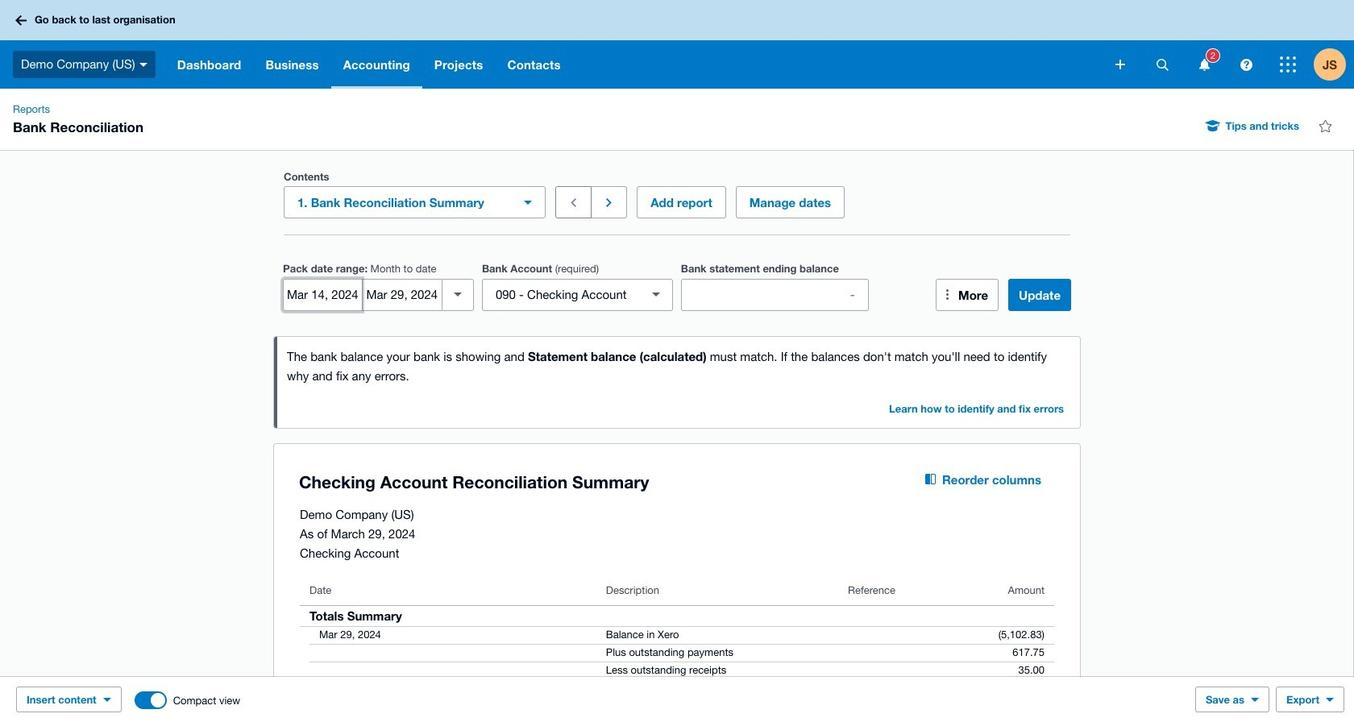 Task type: vqa. For each thing, say whether or not it's contained in the screenshot.
"by" at right
no



Task type: describe. For each thing, give the bounding box(es) containing it.
Select start date field
[[284, 279, 362, 310]]

090 - Checking Account text field
[[483, 279, 643, 310]]

0 horizontal spatial svg image
[[139, 63, 147, 67]]

1 horizontal spatial svg image
[[1199, 58, 1210, 71]]

add to favourites image
[[1309, 110, 1342, 142]]



Task type: locate. For each thing, give the bounding box(es) containing it.
list of convenience dates image
[[442, 279, 474, 311]]

None field
[[482, 279, 673, 311]]

banner
[[0, 0, 1355, 89]]

svg image
[[1199, 58, 1210, 71], [139, 63, 147, 67]]

Select end date field
[[363, 279, 442, 310]]

Bank statement ending balance number field
[[682, 279, 868, 310]]

status
[[274, 337, 1080, 428]]

svg image
[[15, 15, 27, 25], [1280, 56, 1296, 73], [1157, 58, 1169, 71], [1240, 58, 1253, 71], [1116, 60, 1126, 69]]

report output element
[[300, 576, 1055, 722]]

Report title field
[[295, 464, 887, 501]]



